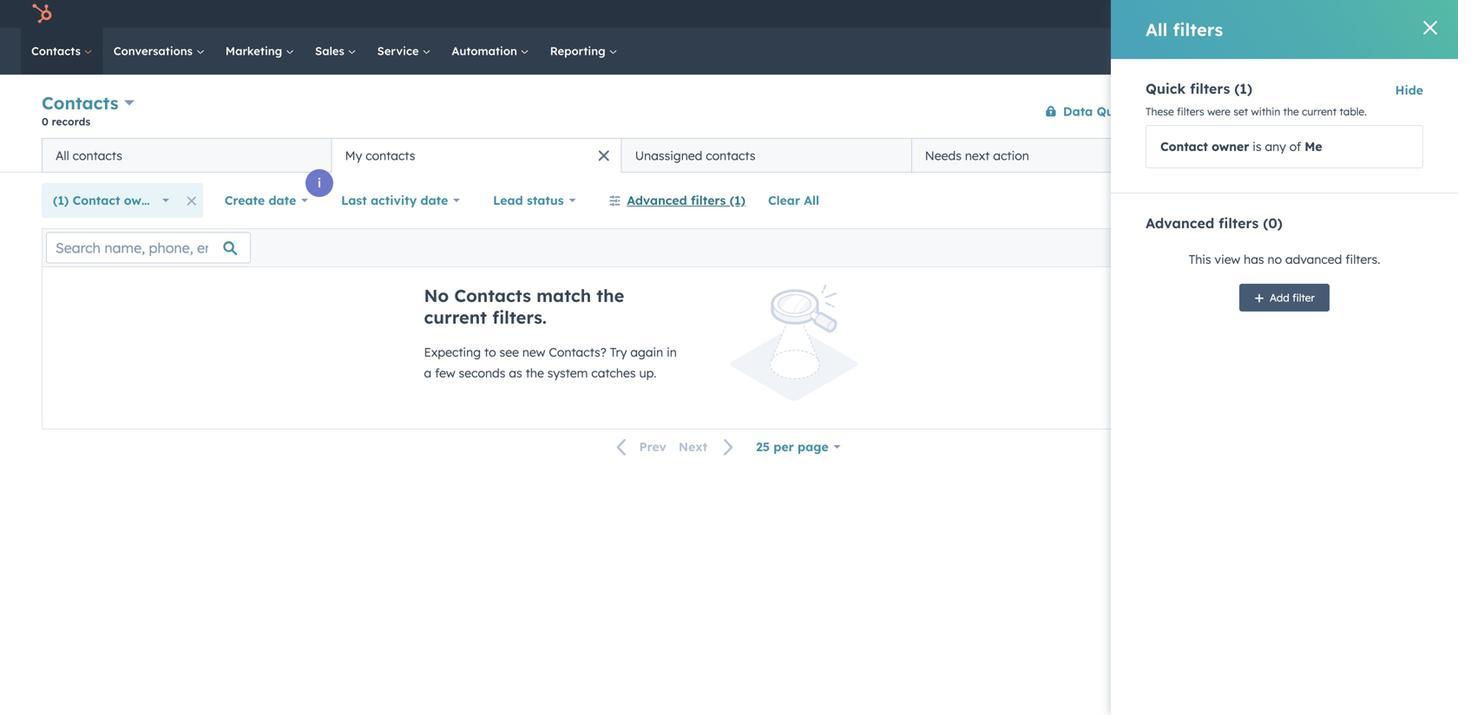 Task type: locate. For each thing, give the bounding box(es) containing it.
1 vertical spatial i
[[318, 175, 321, 191]]

0 vertical spatial create
[[1329, 105, 1362, 118]]

1 vertical spatial the
[[597, 285, 625, 306]]

prev
[[639, 439, 667, 455]]

advanced up this
[[1146, 214, 1215, 232]]

(1) for quick filters (1)
[[1235, 80, 1253, 97]]

this
[[1189, 252, 1212, 267]]

create for create date
[[225, 193, 265, 208]]

2 vertical spatial contacts
[[454, 285, 531, 306]]

were
[[1208, 105, 1231, 118]]

owner
[[1212, 139, 1250, 154], [124, 193, 161, 208]]

all
[[1146, 19, 1168, 40], [56, 148, 69, 163], [804, 193, 820, 208]]

2 vertical spatial the
[[526, 366, 544, 381]]

0 horizontal spatial view
[[1215, 252, 1241, 267]]

add inside add view (4/5) button
[[1232, 148, 1256, 163]]

hubspot image
[[31, 3, 52, 24]]

contacts right my
[[366, 148, 415, 163]]

(4/5)
[[1292, 148, 1323, 163]]

all right clear
[[804, 193, 820, 208]]

marketing
[[226, 44, 286, 58]]

contacts down records
[[73, 148, 122, 163]]

all down 0 records at the top left
[[56, 148, 69, 163]]

0 vertical spatial contact
[[1161, 139, 1208, 154]]

date inside popup button
[[421, 193, 448, 208]]

hide
[[1396, 82, 1424, 98]]

filters. up see
[[492, 306, 547, 328]]

1 horizontal spatial i
[[1238, 118, 1241, 133]]

i for the right 'i' button
[[1238, 118, 1241, 133]]

settings link
[[1310, 5, 1332, 23]]

close image
[[1424, 21, 1438, 35]]

owner left is
[[1212, 139, 1250, 154]]

view left "has"
[[1215, 252, 1241, 267]]

quick
[[1146, 80, 1186, 97]]

0 horizontal spatial filters.
[[492, 306, 547, 328]]

0 horizontal spatial add
[[1232, 148, 1256, 163]]

add
[[1232, 148, 1256, 163], [1270, 291, 1290, 304]]

current inside no contacts match the current filters.
[[424, 306, 487, 328]]

view
[[1260, 148, 1288, 163], [1215, 252, 1241, 267]]

0 vertical spatial filters.
[[1346, 252, 1381, 267]]

status
[[527, 193, 564, 208]]

0 vertical spatial i
[[1238, 118, 1241, 133]]

notifications button
[[1335, 5, 1357, 23]]

1 horizontal spatial create
[[1329, 105, 1362, 118]]

current left table.
[[1302, 105, 1337, 118]]

filters inside button
[[691, 193, 726, 208]]

lead status button
[[482, 183, 587, 218]]

advanced down the unassigned
[[627, 193, 687, 208]]

0 horizontal spatial date
[[269, 193, 296, 208]]

pagination navigation
[[606, 436, 745, 459]]

clear all
[[768, 193, 820, 208]]

(1) inside button
[[730, 193, 746, 208]]

0 horizontal spatial current
[[424, 306, 487, 328]]

2 horizontal spatial contacts
[[706, 148, 756, 163]]

create down all contacts button
[[225, 193, 265, 208]]

1 horizontal spatial add
[[1270, 291, 1290, 304]]

contact down all contacts
[[73, 193, 120, 208]]

contact inside (1) contact owner popup button
[[73, 193, 120, 208]]

prev button
[[606, 436, 673, 459]]

last
[[341, 193, 367, 208]]

the right the match
[[597, 285, 625, 306]]

settings image
[[1313, 7, 1329, 23]]

search image
[[1422, 45, 1434, 57]]

contacts down contacts banner
[[706, 148, 756, 163]]

current up expecting
[[424, 306, 487, 328]]

2 contacts from the left
[[366, 148, 415, 163]]

clear all button
[[757, 183, 831, 218]]

filters.
[[1346, 252, 1381, 267], [492, 306, 547, 328]]

(1) down all contacts
[[53, 193, 69, 208]]

2 horizontal spatial the
[[1284, 105, 1300, 118]]

add for add view (4/5)
[[1232, 148, 1256, 163]]

date inside popup button
[[269, 193, 296, 208]]

add inside add filter button
[[1270, 291, 1290, 304]]

0 vertical spatial the
[[1284, 105, 1300, 118]]

1 vertical spatial contact
[[73, 193, 120, 208]]

0 horizontal spatial create
[[225, 193, 265, 208]]

menu containing abc
[[1133, 0, 1438, 28]]

1 vertical spatial advanced
[[1146, 214, 1215, 232]]

1 horizontal spatial all
[[804, 193, 820, 208]]

to
[[484, 345, 496, 360]]

contacts
[[73, 148, 122, 163], [366, 148, 415, 163], [706, 148, 756, 163]]

create inside button
[[1329, 105, 1362, 118]]

filters down quick filters (1)
[[1177, 105, 1205, 118]]

1 vertical spatial create
[[225, 193, 265, 208]]

25 per page button
[[745, 430, 852, 465]]

add left "filter"
[[1270, 291, 1290, 304]]

contacts up records
[[42, 92, 119, 114]]

1 horizontal spatial the
[[597, 285, 625, 306]]

needs next action button
[[912, 138, 1202, 173]]

contacts button
[[42, 90, 135, 115]]

filters. right advanced
[[1346, 252, 1381, 267]]

1 vertical spatial owner
[[124, 193, 161, 208]]

1 vertical spatial current
[[424, 306, 487, 328]]

0 horizontal spatial contacts
[[73, 148, 122, 163]]

the right as
[[526, 366, 544, 381]]

2 horizontal spatial all
[[1146, 19, 1168, 40]]

(1) left clear
[[730, 193, 746, 208]]

filters. inside no contacts match the current filters.
[[492, 306, 547, 328]]

records
[[52, 115, 91, 128]]

lead status
[[493, 193, 564, 208]]

create contact button
[[1314, 98, 1417, 125]]

filters up 'were'
[[1190, 80, 1231, 97]]

1 horizontal spatial (1)
[[730, 193, 746, 208]]

contacts for unassigned contacts
[[706, 148, 756, 163]]

actions
[[1168, 105, 1204, 118]]

1 horizontal spatial contact
[[1161, 139, 1208, 154]]

gary orlando image
[[1371, 6, 1387, 22]]

contacts
[[31, 44, 84, 58], [42, 92, 119, 114], [454, 285, 531, 306]]

action
[[994, 148, 1030, 163]]

has
[[1244, 252, 1265, 267]]

filters for all filters
[[1173, 19, 1224, 40]]

create left contact
[[1329, 105, 1362, 118]]

(1) up 'set'
[[1235, 80, 1253, 97]]

unassigned
[[635, 148, 703, 163]]

all for all contacts
[[56, 148, 69, 163]]

1 vertical spatial all
[[56, 148, 69, 163]]

create
[[1329, 105, 1362, 118], [225, 193, 265, 208]]

0 horizontal spatial the
[[526, 366, 544, 381]]

the inside no contacts match the current filters.
[[597, 285, 625, 306]]

0 vertical spatial view
[[1260, 148, 1288, 163]]

1 vertical spatial contacts
[[42, 92, 119, 114]]

1 horizontal spatial date
[[421, 193, 448, 208]]

0 vertical spatial add
[[1232, 148, 1256, 163]]

0 vertical spatial owner
[[1212, 139, 1250, 154]]

view for (4/5)
[[1260, 148, 1288, 163]]

contact owner is any of me
[[1161, 139, 1323, 154]]

view left of
[[1260, 148, 1288, 163]]

advanced
[[627, 193, 687, 208], [1146, 214, 1215, 232]]

0 horizontal spatial owner
[[124, 193, 161, 208]]

advanced inside button
[[627, 193, 687, 208]]

0 horizontal spatial advanced
[[627, 193, 687, 208]]

actions button
[[1153, 98, 1229, 125]]

i
[[1238, 118, 1241, 133], [318, 175, 321, 191]]

service link
[[367, 28, 441, 75]]

few
[[435, 366, 456, 381]]

advanced for advanced filters (1)
[[627, 193, 687, 208]]

1 horizontal spatial filters.
[[1346, 252, 1381, 267]]

view inside button
[[1260, 148, 1288, 163]]

marketplaces button
[[1237, 0, 1274, 28]]

this view has no advanced filters.
[[1189, 252, 1381, 267]]

edit columns button
[[1327, 237, 1413, 259]]

3 contacts from the left
[[706, 148, 756, 163]]

filters down unassigned contacts
[[691, 193, 726, 208]]

contacts?
[[549, 345, 607, 360]]

owner up search name, phone, email addresses, or company search box
[[124, 193, 161, 208]]

1 vertical spatial filters.
[[492, 306, 547, 328]]

1 contacts from the left
[[73, 148, 122, 163]]

filters for advanced filters (0)
[[1219, 214, 1259, 232]]

1 horizontal spatial advanced
[[1146, 214, 1215, 232]]

export
[[1273, 241, 1306, 254]]

quick filters (1)
[[1146, 80, 1253, 97]]

filters. for current
[[492, 306, 547, 328]]

all up quick
[[1146, 19, 1168, 40]]

0 vertical spatial all
[[1146, 19, 1168, 40]]

0 horizontal spatial contact
[[73, 193, 120, 208]]

advanced filters (1) button
[[598, 183, 757, 218]]

0 vertical spatial advanced
[[627, 193, 687, 208]]

1 horizontal spatial contacts
[[366, 148, 415, 163]]

page
[[798, 439, 829, 455]]

contact down actions on the top right of the page
[[1161, 139, 1208, 154]]

filters left (0)
[[1219, 214, 1259, 232]]

filters right upgrade image
[[1173, 19, 1224, 40]]

i button
[[1226, 112, 1253, 139], [306, 169, 333, 197]]

quality
[[1097, 104, 1142, 119]]

contacts right no
[[454, 285, 531, 306]]

current
[[1302, 105, 1337, 118], [424, 306, 487, 328]]

2 date from the left
[[421, 193, 448, 208]]

as
[[509, 366, 522, 381]]

1 horizontal spatial view
[[1260, 148, 1288, 163]]

add left any in the right of the page
[[1232, 148, 1256, 163]]

menu
[[1133, 0, 1438, 28]]

date right activity
[[421, 193, 448, 208]]

help button
[[1277, 4, 1307, 23]]

0 vertical spatial current
[[1302, 105, 1337, 118]]

date left last
[[269, 193, 296, 208]]

any
[[1265, 139, 1287, 154]]

25
[[756, 439, 770, 455]]

no
[[1268, 252, 1282, 267]]

set
[[1234, 105, 1249, 118]]

the inside expecting to see new contacts? try again in a few seconds as the system catches up.
[[526, 366, 544, 381]]

create inside popup button
[[225, 193, 265, 208]]

marketing link
[[215, 28, 305, 75]]

needs
[[925, 148, 962, 163]]

0 horizontal spatial (1)
[[53, 193, 69, 208]]

my contacts button
[[332, 138, 622, 173]]

1 vertical spatial view
[[1215, 252, 1241, 267]]

data quality
[[1064, 104, 1142, 119]]

0 horizontal spatial all
[[56, 148, 69, 163]]

contacts down the hubspot link at the left of the page
[[31, 44, 84, 58]]

1 date from the left
[[269, 193, 296, 208]]

0 horizontal spatial i
[[318, 175, 321, 191]]

the right within
[[1284, 105, 1300, 118]]

all contacts button
[[42, 138, 332, 173]]

1 horizontal spatial i button
[[1226, 112, 1253, 139]]

0 vertical spatial contacts
[[31, 44, 84, 58]]

is
[[1253, 139, 1262, 154]]

all contacts
[[56, 148, 122, 163]]

2 horizontal spatial (1)
[[1235, 80, 1253, 97]]

reporting
[[550, 44, 609, 58]]

0 records
[[42, 115, 91, 128]]

help image
[[1284, 8, 1300, 23]]

data
[[1064, 104, 1093, 119]]

0
[[42, 115, 48, 128]]

lead
[[493, 193, 523, 208]]

filters
[[1173, 19, 1224, 40], [1190, 80, 1231, 97], [1177, 105, 1205, 118], [691, 193, 726, 208], [1219, 214, 1259, 232]]

1 vertical spatial i button
[[306, 169, 333, 197]]

1 vertical spatial add
[[1270, 291, 1290, 304]]

0 vertical spatial i button
[[1226, 112, 1253, 139]]



Task type: describe. For each thing, give the bounding box(es) containing it.
contacts for my contacts
[[366, 148, 415, 163]]

these filters were set within the current table.
[[1146, 105, 1367, 118]]

edit columns
[[1339, 241, 1401, 254]]

view for has
[[1215, 252, 1241, 267]]

25 per page
[[756, 439, 829, 455]]

needs next action
[[925, 148, 1030, 163]]

my contacts
[[345, 148, 415, 163]]

filters for these filters were set within the current table.
[[1177, 105, 1205, 118]]

0 horizontal spatial i button
[[306, 169, 333, 197]]

sales
[[315, 44, 348, 58]]

next
[[679, 439, 708, 455]]

i for the leftmost 'i' button
[[318, 175, 321, 191]]

filters. for advanced
[[1346, 252, 1381, 267]]

again
[[631, 345, 664, 360]]

see
[[500, 345, 519, 360]]

add filter
[[1270, 291, 1315, 304]]

within
[[1252, 105, 1281, 118]]

upgrade
[[1154, 8, 1201, 22]]

1 horizontal spatial owner
[[1212, 139, 1250, 154]]

expecting
[[424, 345, 481, 360]]

columns
[[1361, 241, 1401, 254]]

these
[[1146, 105, 1174, 118]]

notifications image
[[1338, 7, 1354, 23]]

upgrade image
[[1135, 7, 1150, 23]]

all filters
[[1146, 19, 1224, 40]]

owner inside popup button
[[124, 193, 161, 208]]

advanced for advanced filters (0)
[[1146, 214, 1215, 232]]

advanced
[[1286, 252, 1343, 267]]

a
[[424, 366, 432, 381]]

edit
[[1339, 241, 1358, 254]]

(1) contact owner
[[53, 193, 161, 208]]

(1) inside popup button
[[53, 193, 69, 208]]

marketplaces image
[[1248, 8, 1263, 23]]

match
[[537, 285, 591, 306]]

in
[[667, 345, 677, 360]]

filters for quick filters (1)
[[1190, 80, 1231, 97]]

no contacts match the current filters.
[[424, 285, 625, 328]]

add view (4/5) button
[[1202, 138, 1341, 173]]

table.
[[1340, 105, 1367, 118]]

calling icon image
[[1211, 8, 1227, 24]]

of
[[1290, 139, 1302, 154]]

advanced filters (0)
[[1146, 214, 1283, 232]]

activity
[[371, 193, 417, 208]]

Search name, phone, email addresses, or company search field
[[46, 232, 251, 264]]

clear
[[768, 193, 800, 208]]

conversations
[[113, 44, 196, 58]]

automation link
[[441, 28, 540, 75]]

create contact
[[1329, 105, 1402, 118]]

import
[[1254, 105, 1289, 118]]

hubspot link
[[21, 3, 65, 24]]

contact
[[1365, 105, 1402, 118]]

(0)
[[1264, 214, 1283, 232]]

add for add filter
[[1270, 291, 1290, 304]]

add filter button
[[1240, 284, 1330, 312]]

last activity date
[[341, 193, 448, 208]]

next
[[965, 148, 990, 163]]

my
[[345, 148, 362, 163]]

(1) for advanced filters (1)
[[730, 193, 746, 208]]

abc
[[1390, 7, 1410, 21]]

data quality button
[[1034, 94, 1143, 129]]

filter
[[1293, 291, 1315, 304]]

create date
[[225, 193, 296, 208]]

contacts inside no contacts match the current filters.
[[454, 285, 531, 306]]

1 horizontal spatial current
[[1302, 105, 1337, 118]]

2 vertical spatial all
[[804, 193, 820, 208]]

reporting link
[[540, 28, 628, 75]]

unassigned contacts
[[635, 148, 756, 163]]

Search HubSpot search field
[[1215, 36, 1427, 66]]

sales link
[[305, 28, 367, 75]]

seconds
[[459, 366, 506, 381]]

new
[[523, 345, 546, 360]]

me
[[1305, 139, 1323, 154]]

contacts for all contacts
[[73, 148, 122, 163]]

last activity date button
[[330, 183, 472, 218]]

filters for advanced filters (1)
[[691, 193, 726, 208]]

contacts inside popup button
[[42, 92, 119, 114]]

service
[[377, 44, 422, 58]]

(1) contact owner button
[[42, 183, 180, 218]]

contacts banner
[[42, 89, 1417, 138]]

create date button
[[213, 183, 320, 218]]

system
[[548, 366, 588, 381]]

hide button
[[1396, 80, 1424, 101]]

advanced filters (1)
[[627, 193, 746, 208]]

automation
[[452, 44, 521, 58]]

all for all filters
[[1146, 19, 1168, 40]]

conversations link
[[103, 28, 215, 75]]

next button
[[673, 436, 745, 459]]

export button
[[1262, 237, 1317, 259]]

try
[[610, 345, 627, 360]]

import button
[[1240, 98, 1304, 125]]

expecting to see new contacts? try again in a few seconds as the system catches up.
[[424, 345, 677, 381]]

create for create contact
[[1329, 105, 1362, 118]]

no
[[424, 285, 449, 306]]



Task type: vqa. For each thing, say whether or not it's contained in the screenshot.
25 per page popup button
yes



